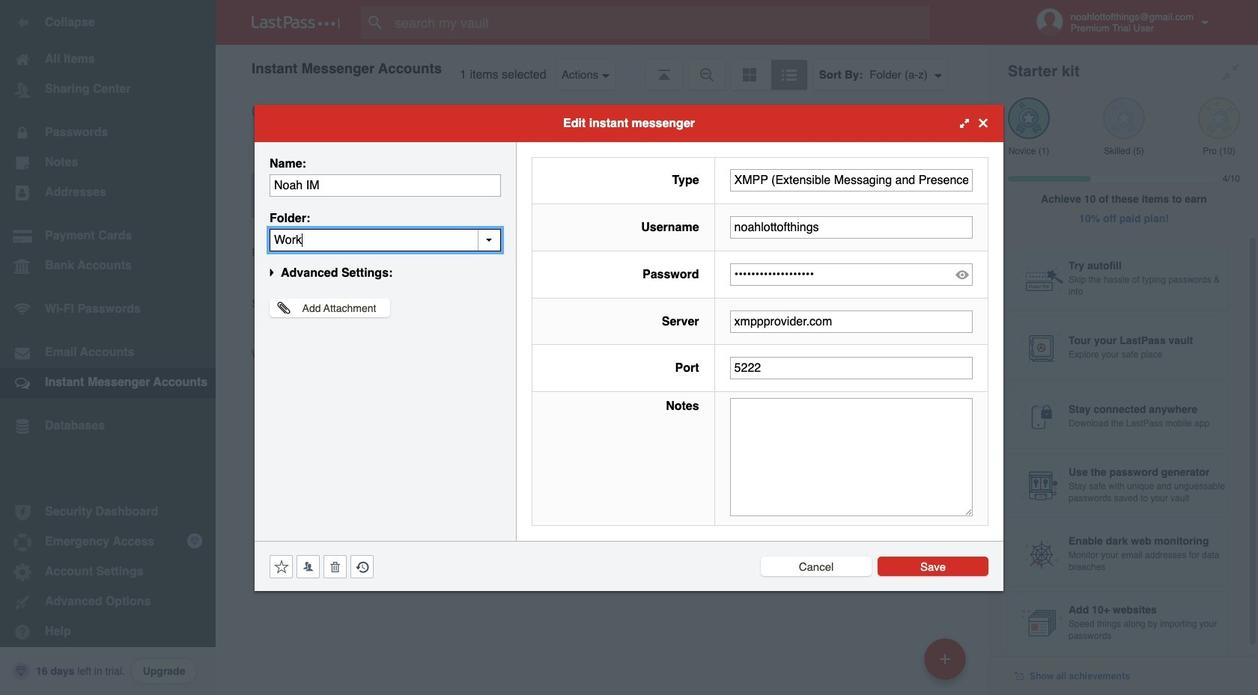 Task type: describe. For each thing, give the bounding box(es) containing it.
vault options navigation
[[216, 45, 990, 90]]

lastpass image
[[252, 16, 340, 29]]

main navigation navigation
[[0, 0, 216, 696]]

search my vault text field
[[361, 6, 960, 39]]



Task type: vqa. For each thing, say whether or not it's contained in the screenshot.
New item element
no



Task type: locate. For each thing, give the bounding box(es) containing it.
new item image
[[940, 654, 951, 665]]

None text field
[[730, 170, 973, 192], [270, 229, 501, 251], [730, 311, 973, 333], [730, 358, 973, 380], [730, 170, 973, 192], [270, 229, 501, 251], [730, 311, 973, 333], [730, 358, 973, 380]]

Search search field
[[361, 6, 960, 39]]

None password field
[[730, 264, 973, 286]]

dialog
[[255, 105, 1004, 591]]

new item navigation
[[919, 635, 975, 696]]

None text field
[[270, 174, 501, 197], [730, 217, 973, 239], [730, 399, 973, 517], [270, 174, 501, 197], [730, 217, 973, 239], [730, 399, 973, 517]]



